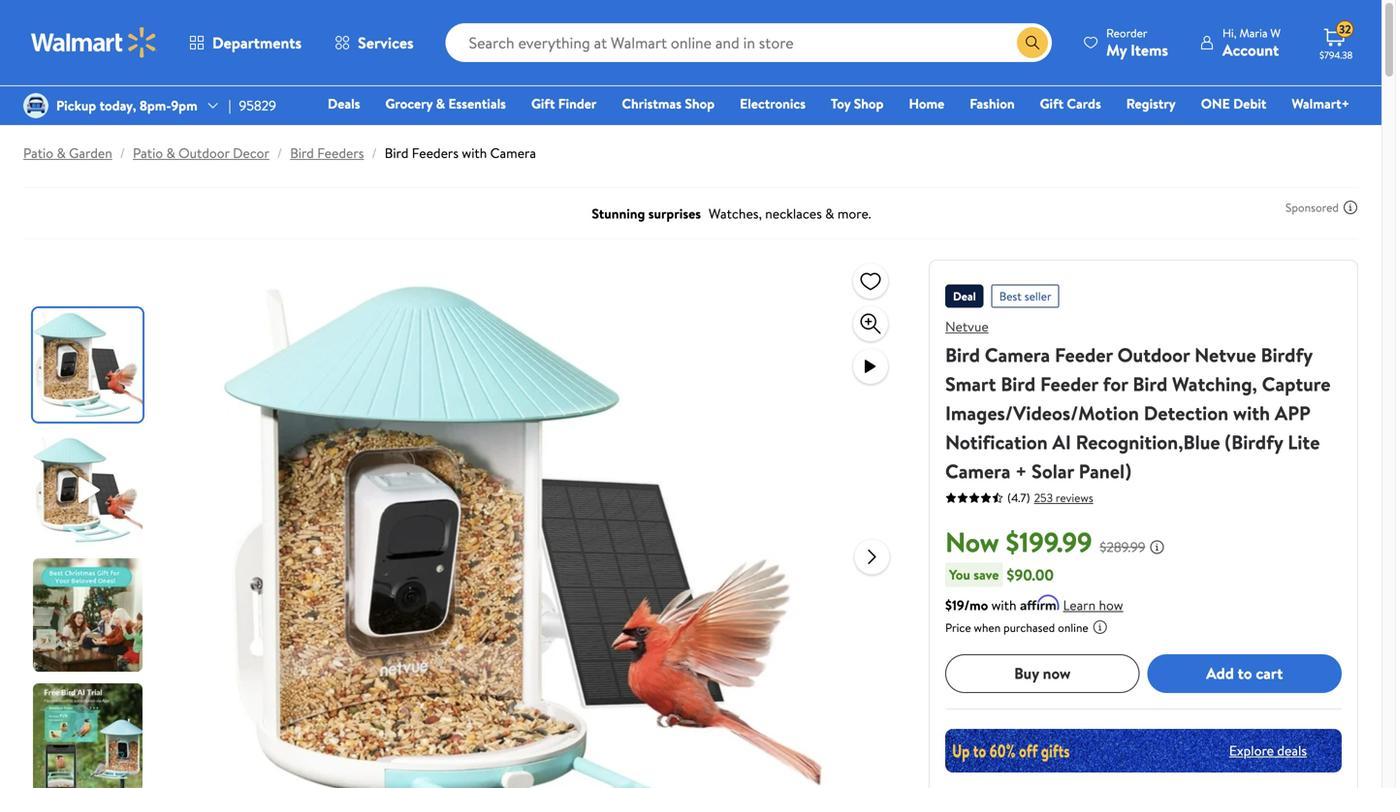 Task type: vqa. For each thing, say whether or not it's contained in the screenshot.
CHEMICAL
no



Task type: locate. For each thing, give the bounding box(es) containing it.
0 vertical spatial feeder
[[1055, 341, 1113, 368]]

online
[[1058, 619, 1089, 636]]

debit
[[1234, 94, 1267, 113]]

253
[[1034, 490, 1053, 506]]

1 shop from the left
[[685, 94, 715, 113]]

253 reviews link
[[1030, 490, 1094, 506]]

$90.00
[[1007, 564, 1054, 585]]

$19/mo with
[[945, 596, 1017, 615]]

home
[[909, 94, 945, 113]]

/ right decor
[[277, 144, 282, 162]]

ai
[[1053, 429, 1071, 456]]

patio & garden link
[[23, 144, 112, 162]]

2 horizontal spatial with
[[1233, 399, 1270, 427]]

0 horizontal spatial shop
[[685, 94, 715, 113]]

with inside netvue bird camera feeder outdoor netvue birdfy smart bird feeder for bird watching, capture images/videos/motion detection with app notification ai recognition,blue (birdfy lite camera + solar panel)
[[1233, 399, 1270, 427]]

2 shop from the left
[[854, 94, 884, 113]]

$19/mo
[[945, 596, 988, 615]]

deals link
[[319, 93, 369, 114]]

add to cart button
[[1148, 654, 1342, 693]]

explore
[[1229, 741, 1274, 760]]

3 / from the left
[[372, 144, 377, 162]]

now
[[1043, 663, 1071, 684]]

bird camera feeder outdoor netvue birdfy smart bird feeder for bird watching, capture images/videos/motion detection with app notification ai recognition,blue (birdfy lite camera + solar panel) - image 2 of 11 image
[[33, 433, 146, 547]]

netvue down deal
[[945, 317, 989, 336]]

up to sixty percent off deals. shop now. image
[[945, 729, 1342, 773]]

reorder my items
[[1106, 25, 1168, 61]]

christmas shop link
[[613, 93, 723, 114]]

items
[[1131, 39, 1168, 61]]

0 vertical spatial camera
[[490, 144, 536, 162]]

deals
[[1277, 741, 1307, 760]]

toy
[[831, 94, 851, 113]]

/ right garden
[[120, 144, 125, 162]]

departments button
[[173, 19, 318, 66]]

birdfy
[[1261, 341, 1313, 368]]

0 horizontal spatial outdoor
[[179, 144, 230, 162]]

bird right decor
[[290, 144, 314, 162]]

for
[[1103, 370, 1128, 398]]

0 horizontal spatial patio
[[23, 144, 53, 162]]

Search search field
[[446, 23, 1052, 62]]

electronics
[[740, 94, 806, 113]]

0 vertical spatial with
[[462, 144, 487, 162]]

& inside grocery & essentials link
[[436, 94, 445, 113]]

view video image
[[859, 355, 882, 378]]

2 horizontal spatial &
[[436, 94, 445, 113]]

1 horizontal spatial /
[[277, 144, 282, 162]]

& right grocery on the top left
[[436, 94, 445, 113]]

reviews
[[1056, 490, 1094, 506]]

fashion link
[[961, 93, 1024, 114]]

camera
[[490, 144, 536, 162], [985, 341, 1050, 368], [945, 458, 1011, 485]]

1 horizontal spatial outdoor
[[1118, 341, 1190, 368]]

feeders down deals link on the left top of page
[[317, 144, 364, 162]]

feeders down grocery & essentials
[[412, 144, 459, 162]]

panel)
[[1079, 458, 1131, 485]]

with down essentials
[[462, 144, 487, 162]]

netvue bird camera feeder outdoor netvue birdfy smart bird feeder for bird watching, capture images/videos/motion detection with app notification ai recognition,blue (birdfy lite camera + solar panel)
[[945, 317, 1331, 485]]

outdoor up for
[[1118, 341, 1190, 368]]

bird
[[290, 144, 314, 162], [385, 144, 409, 162], [945, 341, 980, 368], [1001, 370, 1036, 398], [1133, 370, 1168, 398]]

detection
[[1144, 399, 1229, 427]]

maria
[[1240, 25, 1268, 41]]

gift left cards
[[1040, 94, 1064, 113]]

feeders
[[317, 144, 364, 162], [412, 144, 459, 162]]

purchased
[[1004, 619, 1055, 636]]

bird feeders with camera link
[[385, 144, 536, 162]]

 image
[[23, 93, 48, 118]]

legal information image
[[1093, 619, 1108, 635]]

camera down essentials
[[490, 144, 536, 162]]

/ right bird feeders link
[[372, 144, 377, 162]]

/
[[120, 144, 125, 162], [277, 144, 282, 162], [372, 144, 377, 162]]

add to favorites list, bird camera feeder outdoor netvue birdfy smart bird feeder for bird watching, capture images/videos/motion detection with app notification ai recognition,blue (birdfy lite camera + solar panel) image
[[859, 269, 882, 293]]

1 vertical spatial feeder
[[1040, 370, 1098, 398]]

1 vertical spatial with
[[1233, 399, 1270, 427]]

my
[[1106, 39, 1127, 61]]

add to cart
[[1206, 663, 1283, 684]]

now
[[945, 523, 999, 561]]

notification
[[945, 429, 1048, 456]]

shop right toy in the top of the page
[[854, 94, 884, 113]]

8pm-
[[139, 96, 171, 115]]

1 horizontal spatial shop
[[854, 94, 884, 113]]

shop right christmas
[[685, 94, 715, 113]]

bird camera feeder outdoor netvue birdfy smart bird feeder for bird watching, capture images/videos/motion detection with app notification ai recognition,blue (birdfy lite camera + solar panel) image
[[219, 260, 839, 788]]

outdoor left decor
[[179, 144, 230, 162]]

0 horizontal spatial gift
[[531, 94, 555, 113]]

1 horizontal spatial feeders
[[412, 144, 459, 162]]

watching,
[[1172, 370, 1258, 398]]

bird down grocery on the top left
[[385, 144, 409, 162]]

bird feeders link
[[290, 144, 364, 162]]

now $199.99
[[945, 523, 1092, 561]]

netvue
[[945, 317, 989, 336], [1195, 341, 1256, 368]]

1 horizontal spatial gift
[[1040, 94, 1064, 113]]

bird up the images/videos/motion at the bottom of page
[[1001, 370, 1036, 398]]

0 horizontal spatial feeders
[[317, 144, 364, 162]]

zoom image modal image
[[859, 312, 882, 336]]

0 horizontal spatial with
[[462, 144, 487, 162]]

services button
[[318, 19, 430, 66]]

to
[[1238, 663, 1252, 684]]

with up price when purchased online
[[992, 596, 1017, 615]]

gift
[[531, 94, 555, 113], [1040, 94, 1064, 113]]

2 vertical spatial with
[[992, 596, 1017, 615]]

2 feeders from the left
[[412, 144, 459, 162]]

home link
[[900, 93, 953, 114]]

1 vertical spatial camera
[[985, 341, 1050, 368]]

affirm image
[[1021, 595, 1059, 610]]

95829
[[239, 96, 276, 115]]

& for patio
[[57, 144, 66, 162]]

1 / from the left
[[120, 144, 125, 162]]

0 horizontal spatial netvue
[[945, 317, 989, 336]]

how
[[1099, 596, 1123, 615]]

walmart+
[[1292, 94, 1350, 113]]

1 horizontal spatial netvue
[[1195, 341, 1256, 368]]

feeder up for
[[1055, 341, 1113, 368]]

& left garden
[[57, 144, 66, 162]]

+
[[1015, 458, 1027, 485]]

1 horizontal spatial patio
[[133, 144, 163, 162]]

0 horizontal spatial &
[[57, 144, 66, 162]]

bird right for
[[1133, 370, 1168, 398]]

gift inside "link"
[[1040, 94, 1064, 113]]

one debit link
[[1192, 93, 1275, 114]]

patio down "8pm-" at left top
[[133, 144, 163, 162]]

seller
[[1025, 288, 1052, 304]]

2 gift from the left
[[1040, 94, 1064, 113]]

gift left finder
[[531, 94, 555, 113]]

outdoor
[[179, 144, 230, 162], [1118, 341, 1190, 368]]

| 95829
[[229, 96, 276, 115]]

1 gift from the left
[[531, 94, 555, 113]]

(4.7) 253 reviews
[[1007, 490, 1094, 506]]

& down 9pm
[[166, 144, 175, 162]]

christmas
[[622, 94, 682, 113]]

one debit
[[1201, 94, 1267, 113]]

shop
[[685, 94, 715, 113], [854, 94, 884, 113]]

0 horizontal spatial /
[[120, 144, 125, 162]]

$199.99
[[1006, 523, 1092, 561]]

feeder up the images/videos/motion at the bottom of page
[[1040, 370, 1098, 398]]

outdoor inside netvue bird camera feeder outdoor netvue birdfy smart bird feeder for bird watching, capture images/videos/motion detection with app notification ai recognition,blue (birdfy lite camera + solar panel)
[[1118, 341, 1190, 368]]

2 horizontal spatial /
[[372, 144, 377, 162]]

hi,
[[1223, 25, 1237, 41]]

feeder
[[1055, 341, 1113, 368], [1040, 370, 1098, 398]]

netvue up the watching,
[[1195, 341, 1256, 368]]

1 vertical spatial outdoor
[[1118, 341, 1190, 368]]

patio left garden
[[23, 144, 53, 162]]

patio & garden / patio & outdoor decor / bird feeders / bird feeders with camera
[[23, 144, 536, 162]]

camera down notification
[[945, 458, 1011, 485]]

learn how
[[1063, 596, 1123, 615]]

$794.38
[[1320, 48, 1353, 62]]

smart
[[945, 370, 996, 398]]

camera up smart
[[985, 341, 1050, 368]]

patio & outdoor decor link
[[133, 144, 269, 162]]

with up (birdfy
[[1233, 399, 1270, 427]]

1 vertical spatial netvue
[[1195, 341, 1256, 368]]



Task type: describe. For each thing, give the bounding box(es) containing it.
grocery & essentials
[[385, 94, 506, 113]]

toy shop
[[831, 94, 884, 113]]

buy now
[[1014, 663, 1071, 684]]

2 / from the left
[[277, 144, 282, 162]]

grocery
[[385, 94, 433, 113]]

next media item image
[[861, 545, 884, 569]]

save
[[974, 565, 999, 584]]

buy
[[1014, 663, 1039, 684]]

buy now button
[[945, 654, 1140, 693]]

learn
[[1063, 596, 1096, 615]]

when
[[974, 619, 1001, 636]]

hi, maria w account
[[1223, 25, 1281, 61]]

ad disclaimer and feedback image
[[1343, 200, 1358, 215]]

32
[[1339, 21, 1351, 38]]

bird camera feeder outdoor netvue birdfy smart bird feeder for bird watching, capture images/videos/motion detection with app notification ai recognition,blue (birdfy lite camera + solar panel) - image 1 of 11 image
[[33, 308, 146, 422]]

add
[[1206, 663, 1234, 684]]

walmart image
[[31, 27, 157, 58]]

9pm
[[171, 96, 197, 115]]

solar
[[1032, 458, 1074, 485]]

walmart+ link
[[1283, 93, 1358, 114]]

pickup today, 8pm-9pm
[[56, 96, 197, 115]]

search icon image
[[1025, 35, 1041, 50]]

1 feeders from the left
[[317, 144, 364, 162]]

gift for gift cards
[[1040, 94, 1064, 113]]

1 horizontal spatial &
[[166, 144, 175, 162]]

electronics link
[[731, 93, 815, 114]]

recognition,blue
[[1076, 429, 1220, 456]]

$289.99
[[1100, 538, 1146, 557]]

bird camera feeder outdoor netvue birdfy smart bird feeder for bird watching, capture images/videos/motion detection with app notification ai recognition,blue (birdfy lite camera + solar panel) - image 3 of 11 image
[[33, 559, 146, 672]]

app
[[1275, 399, 1311, 427]]

christmas shop
[[622, 94, 715, 113]]

learn more about strikethrough prices image
[[1150, 539, 1165, 555]]

deal
[[953, 288, 976, 304]]

sponsored
[[1286, 199, 1339, 216]]

best seller
[[999, 288, 1052, 304]]

1 patio from the left
[[23, 144, 53, 162]]

you
[[949, 565, 971, 584]]

price when purchased online
[[945, 619, 1089, 636]]

learn how button
[[1063, 595, 1123, 615]]

reorder
[[1106, 25, 1148, 41]]

grocery & essentials link
[[377, 93, 515, 114]]

one
[[1201, 94, 1230, 113]]

fashion
[[970, 94, 1015, 113]]

gift for gift finder
[[531, 94, 555, 113]]

garden
[[69, 144, 112, 162]]

cart
[[1256, 663, 1283, 684]]

gift cards link
[[1031, 93, 1110, 114]]

gift cards
[[1040, 94, 1101, 113]]

Walmart Site-Wide search field
[[446, 23, 1052, 62]]

shop for christmas shop
[[685, 94, 715, 113]]

decor
[[233, 144, 269, 162]]

images/videos/motion
[[945, 399, 1139, 427]]

(4.7)
[[1007, 490, 1030, 506]]

you save $90.00
[[949, 564, 1054, 585]]

shop for toy shop
[[854, 94, 884, 113]]

lite
[[1288, 429, 1320, 456]]

account
[[1223, 39, 1279, 61]]

toy shop link
[[822, 93, 893, 114]]

gift finder
[[531, 94, 597, 113]]

finder
[[558, 94, 597, 113]]

essentials
[[448, 94, 506, 113]]

(birdfy
[[1225, 429, 1283, 456]]

deals
[[328, 94, 360, 113]]

price
[[945, 619, 971, 636]]

best
[[999, 288, 1022, 304]]

pickup
[[56, 96, 96, 115]]

registry
[[1126, 94, 1176, 113]]

bird down netvue link
[[945, 341, 980, 368]]

0 vertical spatial netvue
[[945, 317, 989, 336]]

bird camera feeder outdoor netvue birdfy smart bird feeder for bird watching, capture images/videos/motion detection with app notification ai recognition,blue (birdfy lite camera + solar panel) - image 4 of 11 image
[[33, 684, 146, 788]]

& for grocery
[[436, 94, 445, 113]]

netvue link
[[945, 317, 989, 336]]

registry link
[[1118, 93, 1185, 114]]

cards
[[1067, 94, 1101, 113]]

explore deals
[[1229, 741, 1307, 760]]

2 vertical spatial camera
[[945, 458, 1011, 485]]

services
[[358, 32, 414, 53]]

departments
[[212, 32, 302, 53]]

explore deals link
[[1222, 734, 1315, 768]]

capture
[[1262, 370, 1331, 398]]

2 patio from the left
[[133, 144, 163, 162]]

w
[[1271, 25, 1281, 41]]

0 vertical spatial outdoor
[[179, 144, 230, 162]]

today,
[[99, 96, 136, 115]]

1 horizontal spatial with
[[992, 596, 1017, 615]]



